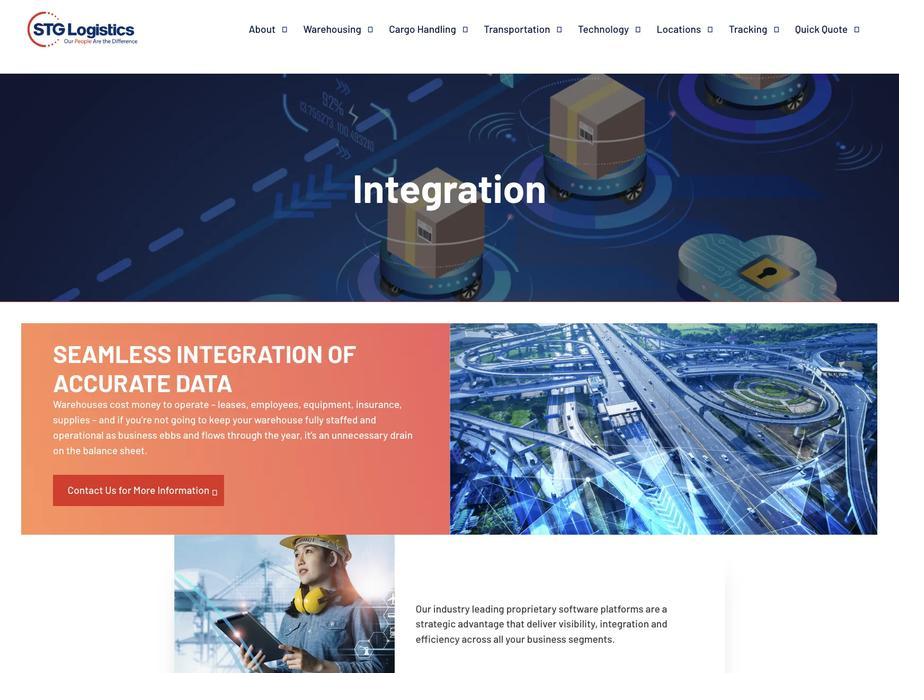 Task type: vqa. For each thing, say whether or not it's contained in the screenshot.
stg associated with STG Logistics' deep expertise in the handling of freight, the volume of data that we maintain and our buying power in transportation, supplies and real estate give us an advantage few companies can match.
no



Task type: describe. For each thing, give the bounding box(es) containing it.
locations
[[657, 23, 702, 35]]

operate
[[174, 398, 209, 410]]

handling
[[417, 23, 456, 35]]

technology link
[[578, 23, 657, 36]]

0 vertical spatial integration
[[353, 164, 547, 211]]

equipment,
[[303, 398, 354, 410]]

employees,
[[251, 398, 301, 410]]

and down going at bottom left
[[183, 429, 199, 441]]

accurate
[[53, 368, 171, 397]]

staffed
[[326, 414, 358, 426]]

all
[[494, 633, 504, 645]]

tracking
[[729, 23, 768, 35]]

an
[[319, 429, 330, 441]]

insurance,
[[356, 398, 402, 410]]

integration inside seamless integration of accurate data warehouses cost money to operate – leases, employees, equipment, insurance, supplies – and if you're not going to keep your warehouse fully staffed and operational as business ebbs and flows through the year, it's an unnecessary drain on the balance sheet.
[[177, 339, 323, 368]]

your inside seamless integration of accurate data warehouses cost money to operate – leases, employees, equipment, insurance, supplies – and if you're not going to keep your warehouse fully staffed and operational as business ebbs and flows through the year, it's an unnecessary drain on the balance sheet.
[[233, 414, 252, 426]]

fully
[[305, 414, 324, 426]]

if
[[117, 414, 124, 426]]

1 vertical spatial to
[[198, 414, 207, 426]]

are
[[646, 603, 660, 615]]

transportation
[[484, 23, 551, 35]]

about link
[[249, 23, 303, 36]]

more
[[133, 484, 156, 496]]

as
[[106, 429, 116, 441]]

you're
[[126, 414, 152, 426]]

drain
[[390, 429, 413, 441]]

locations link
[[657, 23, 729, 36]]

contact
[[68, 484, 103, 496]]

balance
[[83, 444, 118, 456]]

0 vertical spatial to
[[163, 398, 172, 410]]

warehouses
[[53, 398, 108, 410]]

software
[[559, 603, 599, 615]]

data
[[176, 368, 233, 397]]

segments.
[[569, 633, 615, 645]]

your inside our industry leading proprietary software platforms are a strategic advantage that deliver visibility, integration and efficiency across all your business segments.
[[506, 633, 525, 645]]

for
[[119, 484, 131, 496]]

integration
[[600, 618, 649, 630]]

leading
[[472, 603, 505, 615]]

not
[[154, 414, 169, 426]]

supplies
[[53, 414, 90, 426]]

0 horizontal spatial –
[[92, 414, 97, 426]]

business inside our industry leading proprietary software platforms are a strategic advantage that deliver visibility, integration and efficiency across all your business segments.
[[527, 633, 567, 645]]

about
[[249, 23, 276, 35]]

efficiency
[[416, 633, 460, 645]]

sheet.
[[120, 444, 148, 456]]

that
[[507, 618, 525, 630]]

quick quote link
[[796, 23, 876, 36]]

year,
[[281, 429, 303, 441]]

and inside our industry leading proprietary software platforms are a strategic advantage that deliver visibility, integration and efficiency across all your business segments.
[[651, 618, 668, 630]]

information
[[158, 484, 210, 496]]

across
[[462, 633, 492, 645]]

it's
[[305, 429, 317, 441]]

quote
[[822, 23, 848, 35]]



Task type: locate. For each thing, give the bounding box(es) containing it.
advantage
[[458, 618, 505, 630]]

– down warehouses
[[92, 414, 97, 426]]

seamless integration of accurate data warehouses cost money to operate – leases, employees, equipment, insurance, supplies – and if you're not going to keep your warehouse fully staffed and operational as business ebbs and flows through the year, it's an unnecessary drain on the balance sheet.
[[53, 339, 413, 456]]

warehouse
[[254, 414, 303, 426]]

and left if
[[99, 414, 115, 426]]

quick
[[796, 23, 820, 35]]

the right on
[[66, 444, 81, 456]]

0 vertical spatial –
[[211, 398, 216, 410]]

0 horizontal spatial business
[[118, 429, 157, 441]]

–
[[211, 398, 216, 410], [92, 414, 97, 426]]

leases,
[[218, 398, 249, 410]]

– up keep at left bottom
[[211, 398, 216, 410]]

warehousing
[[303, 23, 361, 35]]

1 horizontal spatial the
[[264, 429, 279, 441]]

business down deliver
[[527, 633, 567, 645]]

strategic
[[416, 618, 456, 630]]

1 horizontal spatial your
[[506, 633, 525, 645]]

the
[[264, 429, 279, 441], [66, 444, 81, 456]]

industry
[[434, 603, 470, 615]]

stg usa image
[[24, 0, 141, 62]]

0 vertical spatial the
[[264, 429, 279, 441]]

deliver
[[527, 618, 557, 630]]

0 vertical spatial business
[[118, 429, 157, 441]]

cost
[[110, 398, 129, 410]]

business down you're
[[118, 429, 157, 441]]

integration
[[353, 164, 547, 211], [177, 339, 323, 368]]

through
[[227, 429, 262, 441]]

1 vertical spatial integration
[[177, 339, 323, 368]]

and
[[99, 414, 115, 426], [360, 414, 376, 426], [183, 429, 199, 441], [651, 618, 668, 630]]

operational
[[53, 429, 104, 441]]

and up "unnecessary"
[[360, 414, 376, 426]]

0 horizontal spatial your
[[233, 414, 252, 426]]

contact us for more information
[[68, 484, 210, 496]]

ebbs
[[159, 429, 181, 441]]

seamless
[[53, 339, 172, 368]]

platforms
[[601, 603, 644, 615]]

warehousing link
[[303, 23, 389, 36]]

our industry leading proprietary software platforms are a strategic advantage that deliver visibility, integration and efficiency across all your business segments.
[[416, 603, 668, 645]]

money
[[131, 398, 161, 410]]

proprietary
[[507, 603, 557, 615]]

the down warehouse
[[264, 429, 279, 441]]

contact us for more information link
[[53, 475, 224, 506]]

1 horizontal spatial business
[[527, 633, 567, 645]]

tracking link
[[729, 23, 796, 36]]

going
[[171, 414, 196, 426]]

technology
[[578, 23, 629, 35]]

visibility,
[[559, 618, 598, 630]]

on
[[53, 444, 64, 456]]

1 horizontal spatial to
[[198, 414, 207, 426]]

1 vertical spatial –
[[92, 414, 97, 426]]

1 vertical spatial your
[[506, 633, 525, 645]]

your down that
[[506, 633, 525, 645]]

our
[[416, 603, 431, 615]]

cargo handling link
[[389, 23, 484, 36]]

1 vertical spatial business
[[527, 633, 567, 645]]

your up through
[[233, 414, 252, 426]]

to left keep at left bottom
[[198, 414, 207, 426]]

cargo handling
[[389, 23, 456, 35]]

1 vertical spatial the
[[66, 444, 81, 456]]

transportation link
[[484, 23, 578, 36]]

0 horizontal spatial integration
[[177, 339, 323, 368]]

unnecessary
[[332, 429, 388, 441]]

to up not
[[163, 398, 172, 410]]

cargo
[[389, 23, 415, 35]]

us
[[105, 484, 117, 496]]

a
[[662, 603, 668, 615]]

keep
[[209, 414, 231, 426]]

to
[[163, 398, 172, 410], [198, 414, 207, 426]]

business inside seamless integration of accurate data warehouses cost money to operate – leases, employees, equipment, insurance, supplies – and if you're not going to keep your warehouse fully staffed and operational as business ebbs and flows through the year, it's an unnecessary drain on the balance sheet.
[[118, 429, 157, 441]]

1 horizontal spatial –
[[211, 398, 216, 410]]

quick quote
[[796, 23, 848, 35]]

0 horizontal spatial the
[[66, 444, 81, 456]]

business
[[118, 429, 157, 441], [527, 633, 567, 645]]

0 horizontal spatial to
[[163, 398, 172, 410]]

your
[[233, 414, 252, 426], [506, 633, 525, 645]]

flows
[[202, 429, 225, 441]]

0 vertical spatial your
[[233, 414, 252, 426]]

and down a
[[651, 618, 668, 630]]

of
[[328, 339, 356, 368]]

1 horizontal spatial integration
[[353, 164, 547, 211]]



